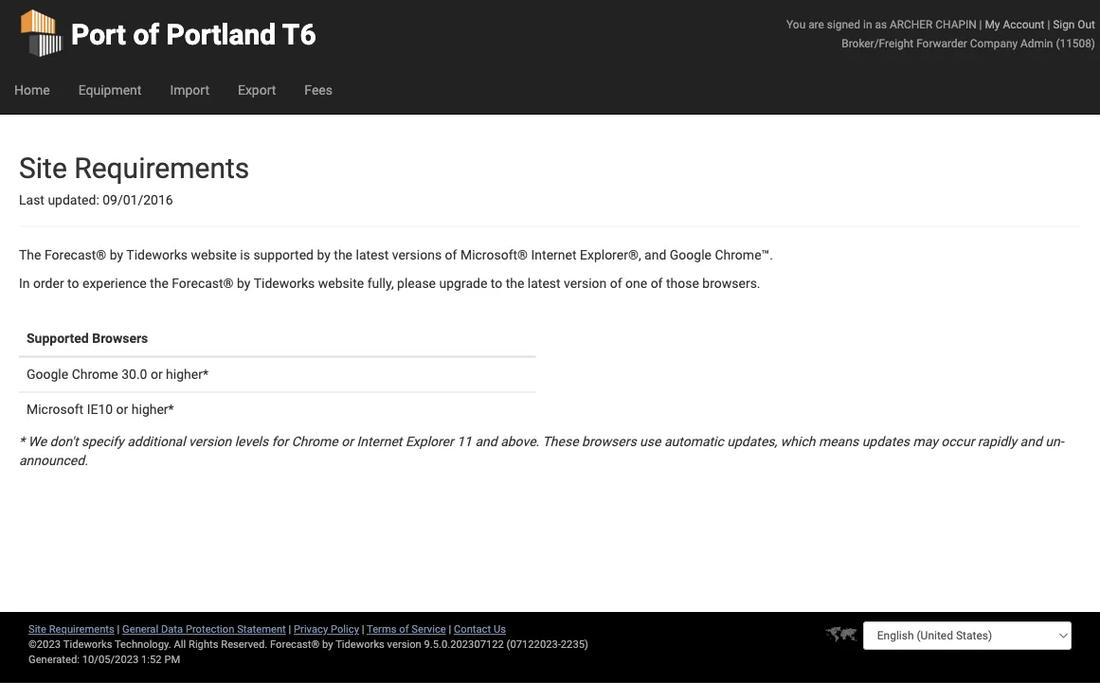 Task type: vqa. For each thing, say whether or not it's contained in the screenshot.
the top search
no



Task type: describe. For each thing, give the bounding box(es) containing it.
service
[[412, 623, 446, 636]]

those
[[666, 276, 700, 291]]

| right policy on the left of the page
[[362, 623, 365, 636]]

site for site requirements | general data protection statement | privacy policy | terms of service | contact us ©2023 tideworks technology. all rights reserved. forecast® by tideworks version 9.5.0.202307122 (07122023-2235) generated: 10/05/2023 1:52 pm
[[28, 623, 46, 636]]

11
[[457, 434, 472, 450]]

chrome inside * we don't specify additional version levels for chrome or internet explorer 11 and above. these browsers use automatic updates, which means updates may occur rapidly and un- announced.
[[292, 434, 338, 450]]

broker/freight
[[842, 37, 914, 50]]

0 vertical spatial higher*
[[166, 367, 209, 382]]

archer
[[890, 18, 933, 31]]

portland
[[166, 18, 276, 51]]

terms of service link
[[367, 623, 446, 636]]

out
[[1078, 18, 1096, 31]]

rapidly
[[978, 434, 1017, 450]]

updated:
[[48, 192, 99, 208]]

export
[[238, 82, 276, 98]]

site requirements link
[[28, 623, 115, 636]]

technology.
[[115, 639, 171, 651]]

10/05/2023
[[82, 654, 139, 666]]

terms
[[367, 623, 397, 636]]

fully,
[[368, 276, 394, 291]]

t6
[[282, 18, 316, 51]]

un-
[[1046, 434, 1064, 450]]

supported
[[254, 247, 314, 263]]

which
[[781, 434, 816, 450]]

1 vertical spatial latest
[[528, 276, 561, 291]]

browsers
[[92, 331, 148, 346]]

versions
[[392, 247, 442, 263]]

by up experience
[[110, 247, 123, 263]]

2 horizontal spatial version
[[564, 276, 607, 291]]

import button
[[156, 66, 224, 114]]

privacy policy link
[[294, 623, 359, 636]]

fees button
[[290, 66, 347, 114]]

chapin
[[936, 18, 977, 31]]

one
[[626, 276, 648, 291]]

ie10
[[87, 402, 113, 418]]

9.5.0.202307122
[[424, 639, 504, 651]]

port of portland t6 link
[[19, 0, 316, 66]]

1 vertical spatial forecast®
[[172, 276, 234, 291]]

microsoft®
[[461, 247, 528, 263]]

for
[[272, 434, 288, 450]]

reserved.
[[221, 639, 268, 651]]

home
[[14, 82, 50, 98]]

these
[[543, 434, 579, 450]]

* we don't specify additional version levels for chrome or internet explorer 11 and above. these browsers use automatic updates, which means updates may occur rapidly and un- announced.
[[19, 434, 1064, 469]]

may
[[913, 434, 938, 450]]

site requirements | general data protection statement | privacy policy | terms of service | contact us ©2023 tideworks technology. all rights reserved. forecast® by tideworks version 9.5.0.202307122 (07122023-2235) generated: 10/05/2023 1:52 pm
[[28, 623, 589, 666]]

1 horizontal spatial the
[[334, 247, 353, 263]]

export button
[[224, 66, 290, 114]]

0 horizontal spatial chrome
[[72, 367, 118, 382]]

policy
[[331, 623, 359, 636]]

specify
[[81, 434, 124, 450]]

generated:
[[28, 654, 80, 666]]

supported browsers
[[27, 331, 148, 346]]

last
[[19, 192, 45, 208]]

of left the one
[[610, 276, 623, 291]]

in order to experience the forecast® by tideworks website fully, please upgrade to the latest version of one of those browsers.
[[19, 276, 761, 291]]

forecast® inside site requirements | general data protection statement | privacy policy | terms of service | contact us ©2023 tideworks technology. all rights reserved. forecast® by tideworks version 9.5.0.202307122 (07122023-2235) generated: 10/05/2023 1:52 pm
[[270, 639, 320, 651]]

0 horizontal spatial latest
[[356, 247, 389, 263]]

my account link
[[986, 18, 1045, 31]]

additional
[[127, 434, 185, 450]]

30.0
[[122, 367, 147, 382]]

0 vertical spatial tideworks
[[126, 247, 188, 263]]

by down is
[[237, 276, 251, 291]]

account
[[1004, 18, 1045, 31]]

port of portland t6
[[71, 18, 316, 51]]

chrome™.
[[715, 247, 774, 263]]

1 vertical spatial higher*
[[132, 402, 174, 418]]

means
[[819, 434, 859, 450]]

1 horizontal spatial website
[[318, 276, 364, 291]]

site requirements last updated: 09/01/2016
[[19, 151, 250, 208]]

contact
[[454, 623, 491, 636]]

the forecast® by tideworks website is supported by the latest versions of microsoft® internet explorer®, and google chrome™.
[[19, 247, 774, 263]]

by right supported
[[317, 247, 331, 263]]

browsers
[[582, 434, 637, 450]]

1 horizontal spatial internet
[[531, 247, 577, 263]]

2 horizontal spatial the
[[506, 276, 525, 291]]

rights
[[189, 639, 219, 651]]

microsoft
[[27, 402, 84, 418]]

by inside site requirements | general data protection statement | privacy policy | terms of service | contact us ©2023 tideworks technology. all rights reserved. forecast® by tideworks version 9.5.0.202307122 (07122023-2235) generated: 10/05/2023 1:52 pm
[[322, 639, 333, 651]]

sign
[[1054, 18, 1076, 31]]

of right port
[[133, 18, 159, 51]]

supported
[[27, 331, 89, 346]]

the
[[19, 247, 41, 263]]

©2023 tideworks
[[28, 639, 112, 651]]

updates
[[862, 434, 910, 450]]

(11508)
[[1057, 37, 1096, 50]]

in
[[864, 18, 873, 31]]

tideworks inside site requirements | general data protection statement | privacy policy | terms of service | contact us ©2023 tideworks technology. all rights reserved. forecast® by tideworks version 9.5.0.202307122 (07122023-2235) generated: 10/05/2023 1:52 pm
[[336, 639, 385, 651]]

| left sign
[[1048, 18, 1051, 31]]

version inside * we don't specify additional version levels for chrome or internet explorer 11 and above. these browsers use automatic updates, which means updates may occur rapidly and un- announced.
[[189, 434, 232, 450]]

you
[[787, 18, 806, 31]]



Task type: locate. For each thing, give the bounding box(es) containing it.
tideworks
[[126, 247, 188, 263], [254, 276, 315, 291], [336, 639, 385, 651]]

chrome right for
[[292, 434, 338, 450]]

latest up 'fully,'
[[356, 247, 389, 263]]

1 vertical spatial tideworks
[[254, 276, 315, 291]]

website left is
[[191, 247, 237, 263]]

2 horizontal spatial tideworks
[[336, 639, 385, 651]]

requirements for site requirements | general data protection statement | privacy policy | terms of service | contact us ©2023 tideworks technology. all rights reserved. forecast® by tideworks version 9.5.0.202307122 (07122023-2235) generated: 10/05/2023 1:52 pm
[[49, 623, 115, 636]]

above.
[[501, 434, 540, 450]]

my
[[986, 18, 1001, 31]]

announced.
[[19, 453, 88, 469]]

order
[[33, 276, 64, 291]]

by
[[110, 247, 123, 263], [317, 247, 331, 263], [237, 276, 251, 291], [322, 639, 333, 651]]

please
[[397, 276, 436, 291]]

*
[[19, 434, 25, 450]]

1 vertical spatial requirements
[[49, 623, 115, 636]]

by down 'privacy policy' link
[[322, 639, 333, 651]]

forecast®
[[45, 247, 106, 263], [172, 276, 234, 291], [270, 639, 320, 651]]

of up upgrade
[[445, 247, 457, 263]]

forecast® up order
[[45, 247, 106, 263]]

0 horizontal spatial to
[[67, 276, 79, 291]]

0 vertical spatial forecast®
[[45, 247, 106, 263]]

import
[[170, 82, 210, 98]]

requirements
[[74, 151, 250, 185], [49, 623, 115, 636]]

2 vertical spatial tideworks
[[336, 639, 385, 651]]

2 vertical spatial forecast®
[[270, 639, 320, 651]]

1 horizontal spatial or
[[151, 367, 163, 382]]

all
[[174, 639, 186, 651]]

microsoft ie10 or higher*
[[27, 402, 174, 418]]

0 horizontal spatial website
[[191, 247, 237, 263]]

1 vertical spatial website
[[318, 276, 364, 291]]

requirements inside site requirements | general data protection statement | privacy policy | terms of service | contact us ©2023 tideworks technology. all rights reserved. forecast® by tideworks version 9.5.0.202307122 (07122023-2235) generated: 10/05/2023 1:52 pm
[[49, 623, 115, 636]]

or right ie10
[[116, 402, 128, 418]]

1 horizontal spatial google
[[670, 247, 712, 263]]

of right the terms
[[399, 623, 409, 636]]

1 horizontal spatial latest
[[528, 276, 561, 291]]

1 vertical spatial site
[[28, 623, 46, 636]]

equipment
[[78, 82, 142, 98]]

1 horizontal spatial tideworks
[[254, 276, 315, 291]]

2235)
[[561, 639, 589, 651]]

1 vertical spatial version
[[189, 434, 232, 450]]

company
[[971, 37, 1018, 50]]

1 horizontal spatial to
[[491, 276, 503, 291]]

2 to from the left
[[491, 276, 503, 291]]

in
[[19, 276, 30, 291]]

0 vertical spatial version
[[564, 276, 607, 291]]

0 vertical spatial or
[[151, 367, 163, 382]]

tideworks down supported
[[254, 276, 315, 291]]

we
[[28, 434, 47, 450]]

the down microsoft®
[[506, 276, 525, 291]]

2 vertical spatial version
[[387, 639, 422, 651]]

0 vertical spatial latest
[[356, 247, 389, 263]]

2 horizontal spatial or
[[342, 434, 354, 450]]

google up microsoft
[[27, 367, 68, 382]]

of right the one
[[651, 276, 663, 291]]

the right experience
[[150, 276, 169, 291]]

site
[[19, 151, 67, 185], [28, 623, 46, 636]]

2 vertical spatial or
[[342, 434, 354, 450]]

pm
[[164, 654, 180, 666]]

0 vertical spatial website
[[191, 247, 237, 263]]

0 vertical spatial requirements
[[74, 151, 250, 185]]

the up in order to experience the forecast® by tideworks website fully, please upgrade to the latest version of one of those browsers.
[[334, 247, 353, 263]]

higher*
[[166, 367, 209, 382], [132, 402, 174, 418]]

explorer
[[406, 434, 454, 450]]

and
[[645, 247, 667, 263], [475, 434, 497, 450], [1021, 434, 1043, 450]]

| up 9.5.0.202307122
[[449, 623, 452, 636]]

0 horizontal spatial forecast®
[[45, 247, 106, 263]]

sign out link
[[1054, 18, 1096, 31]]

internet left "explorer®,"
[[531, 247, 577, 263]]

google chrome 30.0 or higher*
[[27, 367, 209, 382]]

of
[[133, 18, 159, 51], [445, 247, 457, 263], [610, 276, 623, 291], [651, 276, 663, 291], [399, 623, 409, 636]]

or inside * we don't specify additional version levels for chrome or internet explorer 11 and above. these browsers use automatic updates, which means updates may occur rapidly and un- announced.
[[342, 434, 354, 450]]

home button
[[0, 66, 64, 114]]

higher* up additional
[[132, 402, 174, 418]]

automatic
[[665, 434, 724, 450]]

0 vertical spatial site
[[19, 151, 67, 185]]

0 horizontal spatial or
[[116, 402, 128, 418]]

1 vertical spatial google
[[27, 367, 68, 382]]

to down microsoft®
[[491, 276, 503, 291]]

signed
[[828, 18, 861, 31]]

admin
[[1021, 37, 1054, 50]]

statement
[[237, 623, 286, 636]]

0 vertical spatial internet
[[531, 247, 577, 263]]

| left my
[[980, 18, 983, 31]]

tideworks up experience
[[126, 247, 188, 263]]

version down terms of service link at the left bottom of the page
[[387, 639, 422, 651]]

requirements inside site requirements last updated: 09/01/2016
[[74, 151, 250, 185]]

0 vertical spatial google
[[670, 247, 712, 263]]

1 vertical spatial chrome
[[292, 434, 338, 450]]

the
[[334, 247, 353, 263], [150, 276, 169, 291], [506, 276, 525, 291]]

data
[[161, 623, 183, 636]]

0 horizontal spatial tideworks
[[126, 247, 188, 263]]

us
[[494, 623, 506, 636]]

you are signed in as archer chapin | my account | sign out broker/freight forwarder company admin (11508)
[[787, 18, 1096, 50]]

of inside site requirements | general data protection statement | privacy policy | terms of service | contact us ©2023 tideworks technology. all rights reserved. forecast® by tideworks version 9.5.0.202307122 (07122023-2235) generated: 10/05/2023 1:52 pm
[[399, 623, 409, 636]]

updates,
[[727, 434, 778, 450]]

09/01/2016
[[103, 192, 173, 208]]

general data protection statement link
[[122, 623, 286, 636]]

latest
[[356, 247, 389, 263], [528, 276, 561, 291]]

forecast® down privacy
[[270, 639, 320, 651]]

version inside site requirements | general data protection statement | privacy policy | terms of service | contact us ©2023 tideworks technology. all rights reserved. forecast® by tideworks version 9.5.0.202307122 (07122023-2235) generated: 10/05/2023 1:52 pm
[[387, 639, 422, 651]]

0 horizontal spatial google
[[27, 367, 68, 382]]

requirements for site requirements last updated: 09/01/2016
[[74, 151, 250, 185]]

use
[[640, 434, 661, 450]]

site inside site requirements last updated: 09/01/2016
[[19, 151, 67, 185]]

| left general
[[117, 623, 120, 636]]

1 to from the left
[[67, 276, 79, 291]]

privacy
[[294, 623, 328, 636]]

website left 'fully,'
[[318, 276, 364, 291]]

occur
[[942, 434, 975, 450]]

google
[[670, 247, 712, 263], [27, 367, 68, 382]]

latest down microsoft®
[[528, 276, 561, 291]]

higher* right 30.0
[[166, 367, 209, 382]]

1 vertical spatial internet
[[357, 434, 402, 450]]

contact us link
[[454, 623, 506, 636]]

version left the 'levels'
[[189, 434, 232, 450]]

1 horizontal spatial forecast®
[[172, 276, 234, 291]]

1:52
[[141, 654, 162, 666]]

0 horizontal spatial the
[[150, 276, 169, 291]]

tideworks down policy on the left of the page
[[336, 639, 385, 651]]

site up generated:
[[28, 623, 46, 636]]

chrome up ie10
[[72, 367, 118, 382]]

and right "11" on the left bottom of the page
[[475, 434, 497, 450]]

explorer®,
[[580, 247, 642, 263]]

to right order
[[67, 276, 79, 291]]

protection
[[186, 623, 235, 636]]

general
[[122, 623, 158, 636]]

1 horizontal spatial chrome
[[292, 434, 338, 450]]

upgrade
[[439, 276, 488, 291]]

or right 30.0
[[151, 367, 163, 382]]

forecast® right experience
[[172, 276, 234, 291]]

internet left explorer
[[357, 434, 402, 450]]

google up those
[[670, 247, 712, 263]]

requirements up "09/01/2016"
[[74, 151, 250, 185]]

site up last
[[19, 151, 67, 185]]

| left privacy
[[289, 623, 291, 636]]

0 horizontal spatial version
[[189, 434, 232, 450]]

site inside site requirements | general data protection statement | privacy policy | terms of service | contact us ©2023 tideworks technology. all rights reserved. forecast® by tideworks version 9.5.0.202307122 (07122023-2235) generated: 10/05/2023 1:52 pm
[[28, 623, 46, 636]]

chrome
[[72, 367, 118, 382], [292, 434, 338, 450]]

version down "explorer®,"
[[564, 276, 607, 291]]

site for site requirements last updated: 09/01/2016
[[19, 151, 67, 185]]

0 vertical spatial chrome
[[72, 367, 118, 382]]

requirements up ©2023 tideworks
[[49, 623, 115, 636]]

website
[[191, 247, 237, 263], [318, 276, 364, 291]]

1 horizontal spatial and
[[645, 247, 667, 263]]

internet inside * we don't specify additional version levels for chrome or internet explorer 11 and above. these browsers use automatic updates, which means updates may occur rapidly and un- announced.
[[357, 434, 402, 450]]

(07122023-
[[507, 639, 561, 651]]

and left un-
[[1021, 434, 1043, 450]]

are
[[809, 18, 825, 31]]

1 horizontal spatial version
[[387, 639, 422, 651]]

port
[[71, 18, 126, 51]]

2 horizontal spatial and
[[1021, 434, 1043, 450]]

2 horizontal spatial forecast®
[[270, 639, 320, 651]]

or right for
[[342, 434, 354, 450]]

0 horizontal spatial internet
[[357, 434, 402, 450]]

1 vertical spatial or
[[116, 402, 128, 418]]

and up the one
[[645, 247, 667, 263]]

experience
[[82, 276, 147, 291]]

version
[[564, 276, 607, 291], [189, 434, 232, 450], [387, 639, 422, 651]]

fees
[[305, 82, 333, 98]]

equipment button
[[64, 66, 156, 114]]

forwarder
[[917, 37, 968, 50]]

0 horizontal spatial and
[[475, 434, 497, 450]]

internet
[[531, 247, 577, 263], [357, 434, 402, 450]]



